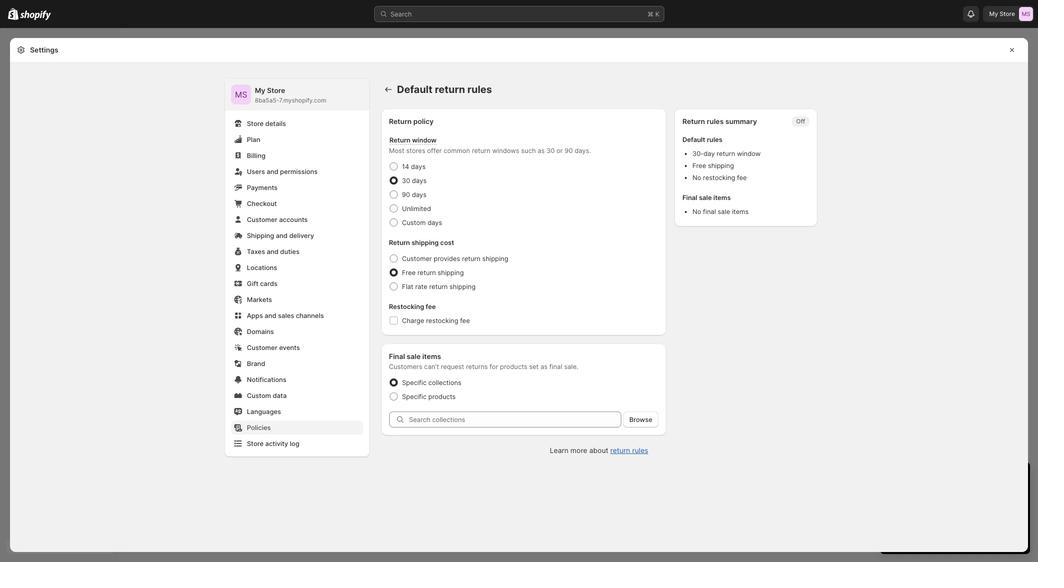 Task type: vqa. For each thing, say whether or not it's contained in the screenshot.
Enter time text field
no



Task type: describe. For each thing, give the bounding box(es) containing it.
shopify image
[[20, 10, 51, 20]]

gift cards link
[[231, 277, 363, 291]]

settings
[[30, 46, 58, 54]]

no final sale items
[[693, 208, 749, 216]]

my for my store
[[990, 10, 999, 18]]

default for default rules
[[683, 136, 706, 144]]

0 horizontal spatial restocking
[[426, 317, 459, 325]]

plan
[[247, 136, 260, 144]]

duties
[[280, 248, 300, 256]]

return for return rules summary
[[683, 117, 706, 126]]

shipping and delivery
[[247, 232, 314, 240]]

8ba5a5-
[[255, 97, 279, 104]]

rate
[[416, 283, 428, 291]]

store activity log link
[[231, 437, 363, 451]]

languages
[[247, 408, 281, 416]]

default for default return rules
[[397, 84, 433, 96]]

details
[[265, 120, 286, 128]]

my store 8ba5a5-7.myshopify.com
[[255, 86, 326, 104]]

unlimited
[[402, 205, 431, 213]]

events
[[279, 344, 300, 352]]

my store image
[[231, 85, 251, 105]]

customer for customer accounts
[[247, 216, 278, 224]]

90 days
[[402, 191, 427, 199]]

final for final sale items
[[683, 194, 698, 202]]

cost
[[441, 239, 454, 247]]

day
[[704, 150, 715, 158]]

custom for custom data
[[247, 392, 271, 400]]

policies
[[247, 424, 271, 432]]

apps and sales channels
[[247, 312, 324, 320]]

collections
[[429, 379, 462, 387]]

30-
[[693, 150, 704, 158]]

30 days
[[402, 177, 427, 185]]

14
[[402, 163, 409, 171]]

items for final sale items
[[714, 194, 731, 202]]

0 vertical spatial final
[[704, 208, 717, 216]]

brand link
[[231, 357, 363, 371]]

final inside "final sale items customers can't request returns for products set as final sale."
[[550, 363, 563, 371]]

shipping right provides
[[483, 255, 509, 263]]

gift
[[247, 280, 259, 288]]

my for my store 8ba5a5-7.myshopify.com
[[255, 86, 265, 95]]

ms button
[[231, 85, 251, 105]]

sale for final sale items customers can't request returns for products set as final sale.
[[407, 352, 421, 361]]

users and permissions
[[247, 168, 318, 176]]

14 days
[[402, 163, 426, 171]]

return rules summary
[[683, 117, 758, 126]]

store left my store image
[[1000, 10, 1016, 18]]

users and permissions link
[[231, 165, 363, 179]]

days.
[[575, 147, 592, 155]]

fee inside 30-day return window free shipping no restocking fee
[[738, 174, 747, 182]]

shipping down custom days
[[412, 239, 439, 247]]

customer events link
[[231, 341, 363, 355]]

or
[[557, 147, 563, 155]]

for
[[490, 363, 499, 371]]

restocking
[[389, 303, 424, 311]]

window inside return window most stores offer common return windows such as 30 or 90 days.
[[412, 136, 437, 144]]

channels
[[296, 312, 324, 320]]

store activity log
[[247, 440, 300, 448]]

and for duties
[[267, 248, 279, 256]]

shop settings menu element
[[225, 79, 369, 457]]

summary
[[726, 117, 758, 126]]

shipping inside 30-day return window free shipping no restocking fee
[[708, 162, 735, 170]]

customer accounts
[[247, 216, 308, 224]]

plan link
[[231, 133, 363, 147]]

items for final sale items customers can't request returns for products set as final sale.
[[423, 352, 441, 361]]

about
[[590, 447, 609, 455]]

return for return shipping cost
[[389, 239, 410, 247]]

7.myshopify.com
[[279, 97, 326, 104]]

most
[[389, 147, 405, 155]]

languages link
[[231, 405, 363, 419]]

custom data
[[247, 392, 287, 400]]

permissions
[[280, 168, 318, 176]]

30-day return window free shipping no restocking fee
[[693, 150, 761, 182]]

specific collections
[[402, 379, 462, 387]]

payments
[[247, 184, 278, 192]]

return shipping cost
[[389, 239, 454, 247]]

days for 14 days
[[411, 163, 426, 171]]

and for delivery
[[276, 232, 288, 240]]

return for return window most stores offer common return windows such as 30 or 90 days.
[[390, 136, 411, 144]]

locations
[[247, 264, 277, 272]]

offer
[[427, 147, 442, 155]]

notifications
[[247, 376, 287, 384]]

return inside return window most stores offer common return windows such as 30 or 90 days.
[[472, 147, 491, 155]]

and for sales
[[265, 312, 277, 320]]

search
[[391, 10, 412, 18]]

products inside "final sale items customers can't request returns for products set as final sale."
[[500, 363, 528, 371]]

brand
[[247, 360, 265, 368]]

return rules link
[[611, 447, 649, 455]]

Search collections text field
[[409, 412, 622, 428]]

0 horizontal spatial free
[[402, 269, 416, 277]]

browse button
[[624, 412, 659, 428]]

specific for specific products
[[402, 393, 427, 401]]

default rules
[[683, 136, 723, 144]]

return inside 30-day return window free shipping no restocking fee
[[717, 150, 736, 158]]

90 inside return window most stores offer common return windows such as 30 or 90 days.
[[565, 147, 573, 155]]

default return rules
[[397, 84, 492, 96]]

sale for final sale items
[[700, 194, 712, 202]]

no inside 30-day return window free shipping no restocking fee
[[693, 174, 702, 182]]



Task type: locate. For each thing, give the bounding box(es) containing it.
gift cards
[[247, 280, 278, 288]]

days for 30 days
[[412, 177, 427, 185]]

apps
[[247, 312, 263, 320]]

1 vertical spatial items
[[733, 208, 749, 216]]

custom inside custom data link
[[247, 392, 271, 400]]

2 specific from the top
[[402, 393, 427, 401]]

custom for custom days
[[402, 219, 426, 227]]

1 horizontal spatial my
[[990, 10, 999, 18]]

specific for specific collections
[[402, 379, 427, 387]]

1 vertical spatial 30
[[402, 177, 410, 185]]

locations link
[[231, 261, 363, 275]]

1 horizontal spatial default
[[683, 136, 706, 144]]

2 vertical spatial items
[[423, 352, 441, 361]]

and right taxes
[[267, 248, 279, 256]]

0 vertical spatial items
[[714, 194, 731, 202]]

restocking up the final sale items in the right of the page
[[704, 174, 736, 182]]

0 vertical spatial fee
[[738, 174, 747, 182]]

2 no from the top
[[693, 208, 702, 216]]

1 vertical spatial fee
[[426, 303, 436, 311]]

sales
[[278, 312, 294, 320]]

restocking fee
[[389, 303, 436, 311]]

markets
[[247, 296, 272, 304]]

and
[[267, 168, 279, 176], [276, 232, 288, 240], [267, 248, 279, 256], [265, 312, 277, 320]]

store
[[1000, 10, 1016, 18], [267, 86, 285, 95], [247, 120, 264, 128], [247, 440, 264, 448]]

customer events
[[247, 344, 300, 352]]

0 vertical spatial customer
[[247, 216, 278, 224]]

⌘
[[648, 10, 654, 18]]

as right the set
[[541, 363, 548, 371]]

can't
[[424, 363, 439, 371]]

shipping and delivery link
[[231, 229, 363, 243]]

settings dialog
[[10, 38, 1029, 553]]

0 vertical spatial custom
[[402, 219, 426, 227]]

custom
[[402, 219, 426, 227], [247, 392, 271, 400]]

as
[[538, 147, 545, 155], [541, 363, 548, 371]]

store down policies in the left bottom of the page
[[247, 440, 264, 448]]

flat rate return shipping
[[402, 283, 476, 291]]

charge
[[402, 317, 425, 325]]

0 horizontal spatial 90
[[402, 191, 410, 199]]

store details
[[247, 120, 286, 128]]

return
[[389, 117, 412, 126], [683, 117, 706, 126], [390, 136, 411, 144], [389, 239, 410, 247]]

1 vertical spatial sale
[[718, 208, 731, 216]]

customer
[[247, 216, 278, 224], [402, 255, 432, 263], [247, 344, 278, 352]]

as inside "final sale items customers can't request returns for products set as final sale."
[[541, 363, 548, 371]]

0 vertical spatial window
[[412, 136, 437, 144]]

as right the such at the right
[[538, 147, 545, 155]]

customer down return shipping cost
[[402, 255, 432, 263]]

days up unlimited
[[412, 191, 427, 199]]

1 vertical spatial final
[[389, 352, 405, 361]]

restocking inside 30-day return window free shipping no restocking fee
[[704, 174, 736, 182]]

1 vertical spatial 90
[[402, 191, 410, 199]]

0 horizontal spatial my
[[255, 86, 265, 95]]

fee down flat rate return shipping
[[460, 317, 470, 325]]

domains
[[247, 328, 274, 336]]

shipping down customer provides return shipping
[[450, 283, 476, 291]]

items inside "final sale items customers can't request returns for products set as final sale."
[[423, 352, 441, 361]]

30 left "or"
[[547, 147, 555, 155]]

0 vertical spatial default
[[397, 84, 433, 96]]

custom data link
[[231, 389, 363, 403]]

2 horizontal spatial fee
[[738, 174, 747, 182]]

customer down checkout
[[247, 216, 278, 224]]

fee up "charge restocking fee"
[[426, 303, 436, 311]]

sale up customers
[[407, 352, 421, 361]]

days for 90 days
[[412, 191, 427, 199]]

store up plan
[[247, 120, 264, 128]]

restocking
[[704, 174, 736, 182], [426, 317, 459, 325]]

1 horizontal spatial items
[[714, 194, 731, 202]]

returns
[[466, 363, 488, 371]]

1 vertical spatial products
[[429, 393, 456, 401]]

custom days
[[402, 219, 443, 227]]

default up 30-
[[683, 136, 706, 144]]

log
[[290, 440, 300, 448]]

0 horizontal spatial 30
[[402, 177, 410, 185]]

fee up no final sale items
[[738, 174, 747, 182]]

1 day left in your trial element
[[881, 489, 1031, 555]]

0 vertical spatial specific
[[402, 379, 427, 387]]

taxes
[[247, 248, 265, 256]]

0 horizontal spatial fee
[[426, 303, 436, 311]]

final sale items customers can't request returns for products set as final sale.
[[389, 352, 579, 371]]

free up flat
[[402, 269, 416, 277]]

my left my store image
[[990, 10, 999, 18]]

windows
[[493, 147, 520, 155]]

k
[[656, 10, 660, 18]]

final
[[704, 208, 717, 216], [550, 363, 563, 371]]

and right apps
[[265, 312, 277, 320]]

2 vertical spatial sale
[[407, 352, 421, 361]]

1 vertical spatial specific
[[402, 393, 427, 401]]

1 vertical spatial window
[[738, 150, 761, 158]]

dialog
[[1033, 38, 1039, 553]]

return inside return window most stores offer common return windows such as 30 or 90 days.
[[390, 136, 411, 144]]

0 horizontal spatial products
[[429, 393, 456, 401]]

final sale items
[[683, 194, 731, 202]]

return up default rules at right
[[683, 117, 706, 126]]

1 no from the top
[[693, 174, 702, 182]]

30 down 14
[[402, 177, 410, 185]]

0 horizontal spatial final
[[550, 363, 563, 371]]

specific products
[[402, 393, 456, 401]]

set
[[530, 363, 539, 371]]

return policy
[[389, 117, 434, 126]]

final for final sale items customers can't request returns for products set as final sale.
[[389, 352, 405, 361]]

final up customers
[[389, 352, 405, 361]]

provides
[[434, 255, 461, 263]]

0 vertical spatial free
[[693, 162, 707, 170]]

final inside "final sale items customers can't request returns for products set as final sale."
[[389, 352, 405, 361]]

2 horizontal spatial items
[[733, 208, 749, 216]]

1 vertical spatial final
[[550, 363, 563, 371]]

cards
[[260, 280, 278, 288]]

free return shipping
[[402, 269, 464, 277]]

specific
[[402, 379, 427, 387], [402, 393, 427, 401]]

window down summary
[[738, 150, 761, 158]]

0 vertical spatial products
[[500, 363, 528, 371]]

my store image
[[1020, 7, 1034, 21]]

specific down specific collections
[[402, 393, 427, 401]]

and down customer accounts on the left top of the page
[[276, 232, 288, 240]]

1 vertical spatial free
[[402, 269, 416, 277]]

store details link
[[231, 117, 363, 131]]

free down 30-
[[693, 162, 707, 170]]

1 vertical spatial default
[[683, 136, 706, 144]]

90
[[565, 147, 573, 155], [402, 191, 410, 199]]

1 vertical spatial as
[[541, 363, 548, 371]]

off
[[797, 118, 806, 125]]

1 horizontal spatial restocking
[[704, 174, 736, 182]]

90 right "or"
[[565, 147, 573, 155]]

as inside return window most stores offer common return windows such as 30 or 90 days.
[[538, 147, 545, 155]]

request
[[441, 363, 465, 371]]

window inside 30-day return window free shipping no restocking fee
[[738, 150, 761, 158]]

activity
[[265, 440, 288, 448]]

return for return policy
[[389, 117, 412, 126]]

0 vertical spatial 90
[[565, 147, 573, 155]]

shipping
[[708, 162, 735, 170], [412, 239, 439, 247], [483, 255, 509, 263], [438, 269, 464, 277], [450, 283, 476, 291]]

1 horizontal spatial products
[[500, 363, 528, 371]]

1 vertical spatial custom
[[247, 392, 271, 400]]

1 horizontal spatial sale
[[700, 194, 712, 202]]

⌘ k
[[648, 10, 660, 18]]

shipping down day
[[708, 162, 735, 170]]

no down the final sale items in the right of the page
[[693, 208, 702, 216]]

restocking right charge on the bottom of the page
[[426, 317, 459, 325]]

1 horizontal spatial final
[[683, 194, 698, 202]]

final up no final sale items
[[683, 194, 698, 202]]

learn
[[550, 447, 569, 455]]

markets link
[[231, 293, 363, 307]]

customer for customer events
[[247, 344, 278, 352]]

taxes and duties
[[247, 248, 300, 256]]

30 inside return window most stores offer common return windows such as 30 or 90 days.
[[547, 147, 555, 155]]

custom down unlimited
[[402, 219, 426, 227]]

days for custom days
[[428, 219, 443, 227]]

1 vertical spatial restocking
[[426, 317, 459, 325]]

payments link
[[231, 181, 363, 195]]

items up can't
[[423, 352, 441, 361]]

customer for customer provides return shipping
[[402, 255, 432, 263]]

sale up no final sale items
[[700, 194, 712, 202]]

0 horizontal spatial sale
[[407, 352, 421, 361]]

and right users at the top
[[267, 168, 279, 176]]

window up stores
[[412, 136, 437, 144]]

accounts
[[279, 216, 308, 224]]

0 vertical spatial sale
[[700, 194, 712, 202]]

shipping down provides
[[438, 269, 464, 277]]

stores
[[407, 147, 426, 155]]

2 vertical spatial fee
[[460, 317, 470, 325]]

return up most
[[390, 136, 411, 144]]

shipping
[[247, 232, 274, 240]]

notifications link
[[231, 373, 363, 387]]

sale down the final sale items in the right of the page
[[718, 208, 731, 216]]

and for permissions
[[267, 168, 279, 176]]

1 vertical spatial customer
[[402, 255, 432, 263]]

checkout
[[247, 200, 277, 208]]

1 horizontal spatial 90
[[565, 147, 573, 155]]

0 vertical spatial as
[[538, 147, 545, 155]]

no up the final sale items in the right of the page
[[693, 174, 702, 182]]

0 horizontal spatial custom
[[247, 392, 271, 400]]

such
[[522, 147, 536, 155]]

1 horizontal spatial free
[[693, 162, 707, 170]]

shopify image
[[8, 8, 19, 20]]

days right 14
[[411, 163, 426, 171]]

store up 8ba5a5-
[[267, 86, 285, 95]]

0 horizontal spatial final
[[389, 352, 405, 361]]

products down collections
[[429, 393, 456, 401]]

2 vertical spatial customer
[[247, 344, 278, 352]]

final down the final sale items in the right of the page
[[704, 208, 717, 216]]

custom up languages
[[247, 392, 271, 400]]

return up return window dropdown button
[[389, 117, 412, 126]]

charge restocking fee
[[402, 317, 470, 325]]

delivery
[[289, 232, 314, 240]]

free inside 30-day return window free shipping no restocking fee
[[693, 162, 707, 170]]

return window most stores offer common return windows such as 30 or 90 days.
[[389, 136, 592, 155]]

1 horizontal spatial custom
[[402, 219, 426, 227]]

1 vertical spatial my
[[255, 86, 265, 95]]

customer inside "link"
[[247, 344, 278, 352]]

customer accounts link
[[231, 213, 363, 227]]

products right for
[[500, 363, 528, 371]]

0 horizontal spatial items
[[423, 352, 441, 361]]

1 horizontal spatial fee
[[460, 317, 470, 325]]

policies link
[[231, 421, 363, 435]]

return
[[435, 84, 465, 96], [472, 147, 491, 155], [717, 150, 736, 158], [462, 255, 481, 263], [418, 269, 436, 277], [430, 283, 448, 291], [611, 447, 631, 455]]

return down custom days
[[389, 239, 410, 247]]

default
[[397, 84, 433, 96], [683, 136, 706, 144]]

more
[[571, 447, 588, 455]]

0 vertical spatial restocking
[[704, 174, 736, 182]]

items down 30-day return window free shipping no restocking fee
[[733, 208, 749, 216]]

learn more about return rules
[[550, 447, 649, 455]]

days
[[411, 163, 426, 171], [412, 177, 427, 185], [412, 191, 427, 199], [428, 219, 443, 227]]

my inside my store 8ba5a5-7.myshopify.com
[[255, 86, 265, 95]]

common
[[444, 147, 470, 155]]

window
[[412, 136, 437, 144], [738, 150, 761, 158]]

store inside my store 8ba5a5-7.myshopify.com
[[267, 86, 285, 95]]

2 horizontal spatial sale
[[718, 208, 731, 216]]

sale inside "final sale items customers can't request returns for products set as final sale."
[[407, 352, 421, 361]]

data
[[273, 392, 287, 400]]

apps and sales channels link
[[231, 309, 363, 323]]

browse
[[630, 416, 653, 424]]

final left sale.
[[550, 363, 563, 371]]

days down unlimited
[[428, 219, 443, 227]]

policy
[[414, 117, 434, 126]]

1 horizontal spatial window
[[738, 150, 761, 158]]

0 vertical spatial no
[[693, 174, 702, 182]]

items up no final sale items
[[714, 194, 731, 202]]

0 horizontal spatial default
[[397, 84, 433, 96]]

days up 90 days
[[412, 177, 427, 185]]

0 vertical spatial my
[[990, 10, 999, 18]]

1 horizontal spatial final
[[704, 208, 717, 216]]

1 vertical spatial no
[[693, 208, 702, 216]]

billing
[[247, 152, 266, 160]]

sale.
[[565, 363, 579, 371]]

my up 8ba5a5-
[[255, 86, 265, 95]]

users
[[247, 168, 265, 176]]

90 down 30 days
[[402, 191, 410, 199]]

flat
[[402, 283, 414, 291]]

0 vertical spatial final
[[683, 194, 698, 202]]

0 horizontal spatial window
[[412, 136, 437, 144]]

specific down customers
[[402, 379, 427, 387]]

1 horizontal spatial 30
[[547, 147, 555, 155]]

customer down domains at left bottom
[[247, 344, 278, 352]]

1 specific from the top
[[402, 379, 427, 387]]

default up return policy
[[397, 84, 433, 96]]

0 vertical spatial 30
[[547, 147, 555, 155]]



